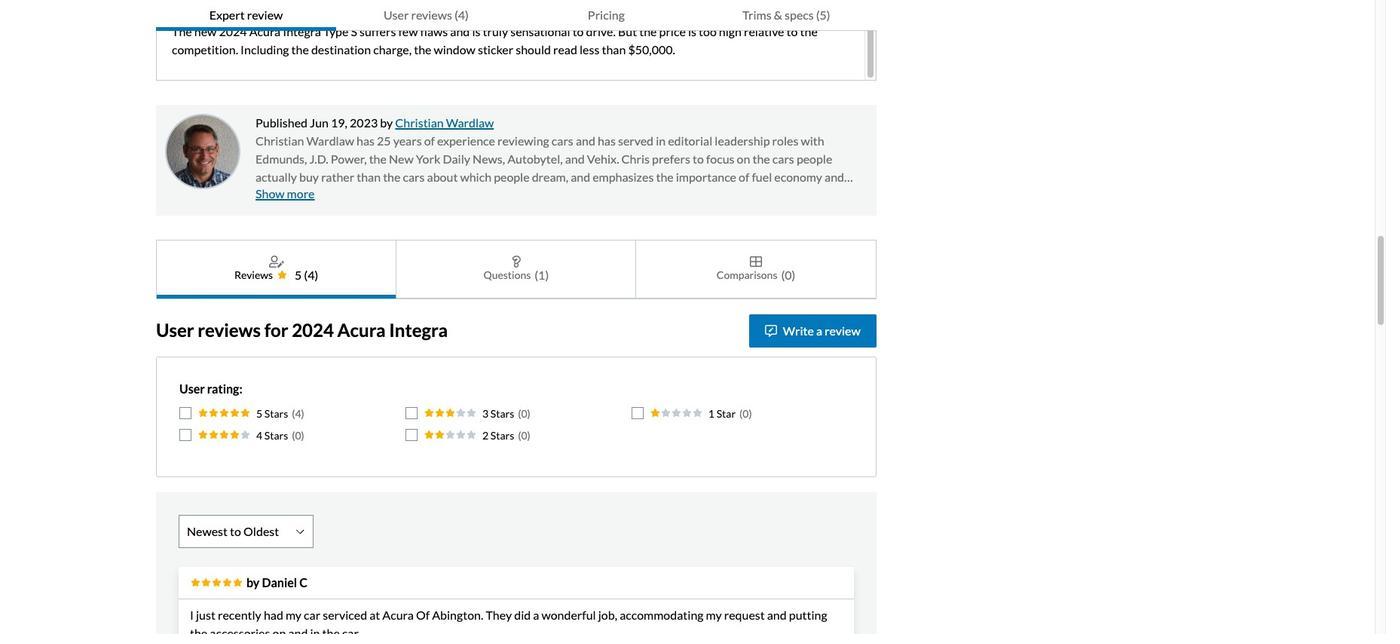 Task type: locate. For each thing, give the bounding box(es) containing it.
as down rather
[[335, 187, 347, 202]]

1 as from the left
[[290, 187, 302, 202]]

reviews for (4)
[[411, 8, 452, 22]]

1 vertical spatial reviews
[[198, 319, 261, 341]]

much up southern
[[374, 187, 403, 202]]

1 horizontal spatial chris
[[622, 151, 650, 166]]

people down news,
[[494, 169, 530, 184]]

0 vertical spatial people
[[797, 151, 833, 166]]

sensational
[[511, 24, 571, 38]]

5 inside tab list
[[295, 267, 302, 282]]

by left daniel
[[247, 575, 260, 589]]

0 horizontal spatial chris
[[509, 187, 537, 202]]

review right write
[[825, 323, 861, 338]]

2 vertical spatial user
[[180, 381, 205, 396]]

2 horizontal spatial in
[[656, 133, 666, 148]]

the
[[640, 24, 657, 38], [801, 24, 818, 38], [292, 42, 309, 56], [414, 42, 432, 56], [369, 151, 387, 166], [753, 151, 771, 166], [383, 169, 401, 184], [656, 169, 674, 184], [751, 187, 769, 202], [190, 626, 208, 634], [322, 626, 340, 634]]

5 up "4 stars ( 0 )"
[[256, 407, 263, 420]]

a right write
[[817, 323, 823, 338]]

1 vertical spatial drive.
[[477, 187, 506, 202]]

0 horizontal spatial reviews
[[198, 319, 261, 341]]

user for user reviews for 2024 acura integra
[[156, 319, 194, 341]]

0 horizontal spatial 5
[[256, 407, 263, 420]]

california.
[[425, 206, 480, 220]]

southern
[[374, 206, 423, 220]]

5 stars ( 4 )
[[256, 407, 305, 420]]

review up including
[[247, 8, 283, 22]]

0 vertical spatial a
[[425, 187, 431, 202]]

car inside 'christian wardlaw has 25 years of experience reviewing cars and has served in editorial leadership roles with edmunds, j.d. power, the new york daily news, autobytel, and vehix. chris prefers to focus on the cars people actually buy rather than the cars about which people dream, and emphasizes the importance of fuel economy and safety as much as how much fun a car is to drive. chris is married to an automotive journalist, is the father of four daughters, and lives in southern california.'
[[434, 187, 450, 202]]

(4) right user edit icon
[[304, 267, 318, 282]]

much down buy
[[304, 187, 333, 202]]

0 horizontal spatial much
[[304, 187, 333, 202]]

the down "25"
[[369, 151, 387, 166]]

had
[[264, 608, 283, 622]]

1 horizontal spatial christian
[[395, 115, 444, 129]]

a right did
[[533, 608, 540, 622]]

1 tab list from the top
[[156, 0, 877, 31]]

(4) inside tab
[[455, 8, 469, 22]]

a right "fun"
[[425, 187, 431, 202]]

1 horizontal spatial review
[[825, 323, 861, 338]]

1 vertical spatial integra
[[389, 319, 448, 341]]

tab list
[[156, 0, 877, 31], [156, 240, 877, 299]]

2 vertical spatial cars
[[403, 169, 425, 184]]

) for 1 star ( 0 )
[[749, 407, 752, 420]]

cars
[[552, 133, 574, 148], [773, 151, 795, 166], [403, 169, 425, 184]]

0 horizontal spatial car
[[304, 608, 321, 622]]

wardlaw up the experience
[[446, 115, 494, 129]]

1 vertical spatial review
[[825, 323, 861, 338]]

1 vertical spatial user
[[156, 319, 194, 341]]

1 vertical spatial a
[[817, 323, 823, 338]]

user inside tab
[[384, 8, 409, 22]]

on down had
[[273, 626, 286, 634]]

in up prefers
[[656, 133, 666, 148]]

1 vertical spatial on
[[273, 626, 286, 634]]

) right star
[[749, 407, 752, 420]]

christian inside 'christian wardlaw has 25 years of experience reviewing cars and has served in editorial leadership roles with edmunds, j.d. power, the new york daily news, autobytel, and vehix. chris prefers to focus on the cars people actually buy rather than the cars about which people dream, and emphasizes the importance of fuel economy and safety as much as how much fun a car is to drive. chris is married to an automotive journalist, is the father of four daughters, and lives in southern california.'
[[256, 133, 304, 148]]

the new 2024 acura integra type s suffers few flaws and is truly sensational to drive. but the price is too high relative to the competition. including the destination charge, the window sticker should read less than $50,000.
[[172, 24, 818, 56]]

1 vertical spatial people
[[494, 169, 530, 184]]

1 horizontal spatial 4
[[295, 407, 301, 420]]

0 vertical spatial (4)
[[455, 8, 469, 22]]

power,
[[331, 151, 367, 166]]

( up 2 stars ( 0 )
[[518, 407, 521, 420]]

my left 'request'
[[706, 608, 722, 622]]

wardlaw
[[446, 115, 494, 129], [307, 133, 354, 148]]

3
[[483, 407, 489, 420]]

which
[[460, 169, 492, 184]]

2 vertical spatial acura
[[383, 608, 414, 622]]

0 horizontal spatial of
[[424, 133, 435, 148]]

the up fuel at top right
[[753, 151, 771, 166]]

trims & specs (5)
[[743, 8, 831, 22]]

and down c
[[288, 626, 308, 634]]

new
[[194, 24, 217, 38]]

0 vertical spatial review
[[247, 8, 283, 22]]

$50,000.
[[629, 42, 676, 56]]

1 vertical spatial 4
[[256, 429, 263, 442]]

questions (1)
[[484, 267, 549, 282]]

0 vertical spatial acura
[[249, 24, 281, 38]]

sticker
[[478, 42, 514, 56]]

reviews left for
[[198, 319, 261, 341]]

and
[[451, 24, 470, 38], [576, 133, 596, 148], [565, 151, 585, 166], [571, 169, 591, 184], [825, 169, 845, 184], [314, 206, 334, 220], [768, 608, 787, 622], [288, 626, 308, 634]]

cars up "fun"
[[403, 169, 425, 184]]

and left putting
[[768, 608, 787, 622]]

0 horizontal spatial integra
[[283, 24, 321, 38]]

jun
[[310, 115, 329, 129]]

has up vehix.
[[598, 133, 616, 148]]

2 has from the left
[[598, 133, 616, 148]]

( up "4 stars ( 0 )"
[[292, 407, 295, 420]]

0 horizontal spatial than
[[357, 169, 381, 184]]

pricing
[[588, 8, 625, 22]]

drive. down pricing
[[586, 24, 616, 38]]

the down new
[[383, 169, 401, 184]]

suffers
[[360, 24, 396, 38]]

the
[[172, 24, 192, 38]]

)
[[301, 407, 305, 420], [528, 407, 531, 420], [749, 407, 752, 420], [301, 429, 305, 442], [528, 429, 531, 442]]

0 vertical spatial user
[[384, 8, 409, 22]]

competition.
[[172, 42, 238, 56]]

just
[[196, 608, 216, 622]]

as up the daughters,
[[290, 187, 302, 202]]

0 horizontal spatial drive.
[[477, 187, 506, 202]]

0 vertical spatial than
[[602, 42, 626, 56]]

1 vertical spatial than
[[357, 169, 381, 184]]

much
[[304, 187, 333, 202], [374, 187, 403, 202]]

5 left reviews count element
[[295, 267, 302, 282]]

by up "25"
[[380, 115, 393, 129]]

the down flaws
[[414, 42, 432, 56]]

flaws
[[421, 24, 448, 38]]

2 horizontal spatial a
[[817, 323, 823, 338]]

2 vertical spatial a
[[533, 608, 540, 622]]

destination
[[311, 42, 371, 56]]

christian up years
[[395, 115, 444, 129]]

daughters,
[[256, 206, 312, 220]]

0 horizontal spatial on
[[273, 626, 286, 634]]

drive. down 'which'
[[477, 187, 506, 202]]

2 much from the left
[[374, 187, 403, 202]]

stars for 5 stars
[[265, 407, 288, 420]]

( down 3 stars ( 0 )
[[518, 429, 521, 442]]

putting
[[790, 608, 828, 622]]

to up importance
[[693, 151, 704, 166]]

) up 2 stars ( 0 )
[[528, 407, 531, 420]]

and up window
[[451, 24, 470, 38]]

car.
[[342, 626, 361, 634]]

of left fuel at top right
[[739, 169, 750, 184]]

on inside i just recently had my car serviced at acura of abington. they did a wonderful job, accommodating my request and putting the accessories on and in the car.
[[273, 626, 286, 634]]

wonderful
[[542, 608, 596, 622]]

1 horizontal spatial than
[[602, 42, 626, 56]]

people down "with"
[[797, 151, 833, 166]]

of left four
[[806, 187, 817, 202]]

tab list containing expert review
[[156, 0, 877, 31]]

0 vertical spatial in
[[656, 133, 666, 148]]

people
[[797, 151, 833, 166], [494, 169, 530, 184]]

comparisons count element
[[782, 266, 796, 284]]

to down 'which'
[[463, 187, 474, 202]]

( for 1 star
[[740, 407, 743, 420]]

stars down 5 stars ( 4 )
[[265, 429, 288, 442]]

5 (4)
[[295, 267, 318, 282]]

drive. inside 'christian wardlaw has 25 years of experience reviewing cars and has served in editorial leadership roles with edmunds, j.d. power, the new york daily news, autobytel, and vehix. chris prefers to focus on the cars people actually buy rather than the cars about which people dream, and emphasizes the importance of fuel economy and safety as much as how much fun a car is to drive. chris is married to an automotive journalist, is the father of four daughters, and lives in southern california.'
[[477, 187, 506, 202]]

expert review tab
[[156, 0, 336, 31]]

1 horizontal spatial cars
[[552, 133, 574, 148]]

car left serviced
[[304, 608, 321, 622]]

comment alt edit image
[[765, 325, 777, 337]]

0 vertical spatial on
[[737, 151, 751, 166]]

) up "4 stars ( 0 )"
[[301, 407, 305, 420]]

1 horizontal spatial 5
[[295, 267, 302, 282]]

questions count element
[[535, 266, 549, 284]]

0
[[521, 407, 528, 420], [743, 407, 749, 420], [295, 429, 301, 442], [521, 429, 528, 442]]

1 horizontal spatial wardlaw
[[446, 115, 494, 129]]

(5)
[[817, 8, 831, 22]]

stars up "4 stars ( 0 )"
[[265, 407, 288, 420]]

0 for 4 stars ( 0 )
[[295, 429, 301, 442]]

0 down 5 stars ( 4 )
[[295, 429, 301, 442]]

user left rating:
[[180, 381, 205, 396]]

1 horizontal spatial car
[[434, 187, 450, 202]]

0 horizontal spatial a
[[425, 187, 431, 202]]

0 vertical spatial tab list
[[156, 0, 877, 31]]

) down 5 stars ( 4 )
[[301, 429, 305, 442]]

1 vertical spatial by
[[247, 575, 260, 589]]

acura
[[249, 24, 281, 38], [338, 319, 386, 341], [383, 608, 414, 622]]

cars up autobytel,
[[552, 133, 574, 148]]

review inside tab
[[247, 8, 283, 22]]

0 horizontal spatial has
[[357, 133, 375, 148]]

0 horizontal spatial christian
[[256, 133, 304, 148]]

2
[[483, 429, 489, 442]]

2 horizontal spatial of
[[806, 187, 817, 202]]

2023
[[350, 115, 378, 129]]

car down 'about' on the top
[[434, 187, 450, 202]]

user rating:
[[180, 381, 243, 396]]

2 vertical spatial in
[[310, 626, 320, 634]]

is up california.
[[453, 187, 461, 202]]

2 as from the left
[[335, 187, 347, 202]]

to left an
[[594, 187, 605, 202]]

( for 3 stars
[[518, 407, 521, 420]]

how
[[349, 187, 372, 202]]

reviews for for
[[198, 319, 261, 341]]

1 horizontal spatial in
[[362, 206, 372, 220]]

on
[[737, 151, 751, 166], [273, 626, 286, 634]]

1 vertical spatial christian
[[256, 133, 304, 148]]

than down but
[[602, 42, 626, 56]]

1 horizontal spatial by
[[380, 115, 393, 129]]

1 vertical spatial wardlaw
[[307, 133, 354, 148]]

0 horizontal spatial wardlaw
[[307, 133, 354, 148]]

2024
[[219, 24, 247, 38], [292, 319, 334, 341]]

0 vertical spatial car
[[434, 187, 450, 202]]

4 up "4 stars ( 0 )"
[[295, 407, 301, 420]]

and left vehix.
[[565, 151, 585, 166]]

1 horizontal spatial on
[[737, 151, 751, 166]]

1 vertical spatial of
[[739, 169, 750, 184]]

0 vertical spatial 5
[[295, 267, 302, 282]]

editorial
[[668, 133, 713, 148]]

2024 right for
[[292, 319, 334, 341]]

0 horizontal spatial review
[[247, 8, 283, 22]]

0 up 2 stars ( 0 )
[[521, 407, 528, 420]]

acura inside i just recently had my car serviced at acura of abington. they did a wonderful job, accommodating my request and putting the accessories on and in the car.
[[383, 608, 414, 622]]

) for 5 stars ( 4 )
[[301, 407, 305, 420]]

on down leadership
[[737, 151, 751, 166]]

reviews
[[411, 8, 452, 22], [198, 319, 261, 341]]

of up york
[[424, 133, 435, 148]]

acura inside the new 2024 acura integra type s suffers few flaws and is truly sensational to drive. but the price is too high relative to the competition. including the destination charge, the window sticker should read less than $50,000.
[[249, 24, 281, 38]]

christian wardlaw link
[[395, 115, 494, 129]]

) for 2 stars ( 0 )
[[528, 429, 531, 442]]

an
[[608, 187, 620, 202]]

to down trims & specs (5)
[[787, 24, 798, 38]]

is
[[472, 24, 481, 38], [689, 24, 697, 38], [453, 187, 461, 202], [539, 187, 548, 202], [741, 187, 749, 202]]

0 horizontal spatial people
[[494, 169, 530, 184]]

0 vertical spatial integra
[[283, 24, 321, 38]]

( down 5 stars ( 4 )
[[292, 429, 295, 442]]

christian up edmunds,
[[256, 133, 304, 148]]

drive.
[[586, 24, 616, 38], [477, 187, 506, 202]]

( right star
[[740, 407, 743, 420]]

1 has from the left
[[357, 133, 375, 148]]

write
[[783, 323, 814, 338]]

(4) up window
[[455, 8, 469, 22]]

0 down 3 stars ( 0 )
[[521, 429, 528, 442]]

4 down 5 stars ( 4 )
[[256, 429, 263, 442]]

0 horizontal spatial 2024
[[219, 24, 247, 38]]

(0)
[[782, 267, 796, 282]]

reviews up flaws
[[411, 8, 452, 22]]

has down 2023
[[357, 133, 375, 148]]

the down the specs
[[801, 24, 818, 38]]

stars right 2
[[491, 429, 515, 442]]

1 horizontal spatial as
[[335, 187, 347, 202]]

1 horizontal spatial drive.
[[586, 24, 616, 38]]

user up few
[[384, 8, 409, 22]]

1 horizontal spatial my
[[706, 608, 722, 622]]

2 tab list from the top
[[156, 240, 877, 299]]

my
[[286, 608, 302, 622], [706, 608, 722, 622]]

is left too
[[689, 24, 697, 38]]

is down the dream,
[[539, 187, 548, 202]]

1 vertical spatial car
[[304, 608, 321, 622]]

0 horizontal spatial as
[[290, 187, 302, 202]]

0 right star
[[743, 407, 749, 420]]

2 horizontal spatial cars
[[773, 151, 795, 166]]

1 horizontal spatial much
[[374, 187, 403, 202]]

0 horizontal spatial cars
[[403, 169, 425, 184]]

a
[[425, 187, 431, 202], [817, 323, 823, 338], [533, 608, 540, 622]]

cars down the roles
[[773, 151, 795, 166]]

buy
[[299, 169, 319, 184]]

stars for 2 stars
[[491, 429, 515, 442]]

0 vertical spatial reviews
[[411, 8, 452, 22]]

and up married
[[571, 169, 591, 184]]

than up how
[[357, 169, 381, 184]]

stars for 3 stars
[[491, 407, 515, 420]]

2024 down expert
[[219, 24, 247, 38]]

1 horizontal spatial a
[[533, 608, 540, 622]]

1 horizontal spatial (4)
[[455, 8, 469, 22]]

1 vertical spatial 5
[[256, 407, 263, 420]]

new
[[389, 151, 414, 166]]

stars right the 3
[[491, 407, 515, 420]]

3 stars ( 0 )
[[483, 407, 531, 420]]

1 vertical spatial (4)
[[304, 267, 318, 282]]

chris down the dream,
[[509, 187, 537, 202]]

0 horizontal spatial in
[[310, 626, 320, 634]]

) down 3 stars ( 0 )
[[528, 429, 531, 442]]

user up user rating:
[[156, 319, 194, 341]]

than inside 'christian wardlaw has 25 years of experience reviewing cars and has served in editorial leadership roles with edmunds, j.d. power, the new york daily news, autobytel, and vehix. chris prefers to focus on the cars people actually buy rather than the cars about which people dream, and emphasizes the importance of fuel economy and safety as much as how much fun a car is to drive. chris is married to an automotive journalist, is the father of four daughters, and lives in southern california.'
[[357, 169, 381, 184]]

0 horizontal spatial by
[[247, 575, 260, 589]]

0 vertical spatial cars
[[552, 133, 574, 148]]

1 horizontal spatial has
[[598, 133, 616, 148]]

stars for 4 stars
[[265, 429, 288, 442]]

1 horizontal spatial reviews
[[411, 8, 452, 22]]

0 vertical spatial 2024
[[219, 24, 247, 38]]

review
[[247, 8, 283, 22], [825, 323, 861, 338]]

0 horizontal spatial my
[[286, 608, 302, 622]]

too
[[699, 24, 717, 38]]

and inside the new 2024 acura integra type s suffers few flaws and is truly sensational to drive. but the price is too high relative to the competition. including the destination charge, the window sticker should read less than $50,000.
[[451, 24, 470, 38]]

the right including
[[292, 42, 309, 56]]

1 my from the left
[[286, 608, 302, 622]]

christian wardlaw headshot image
[[165, 114, 241, 189]]

four
[[819, 187, 842, 202]]

in right lives
[[362, 206, 372, 220]]

chris down 'served'
[[622, 151, 650, 166]]

5
[[295, 267, 302, 282], [256, 407, 263, 420]]

4
[[295, 407, 301, 420], [256, 429, 263, 442]]

my right had
[[286, 608, 302, 622]]

(1)
[[535, 267, 549, 282]]

wardlaw down '19,'
[[307, 133, 354, 148]]

comparisons (0)
[[717, 267, 796, 282]]

user reviews (4) tab
[[336, 0, 517, 31]]

in left car.
[[310, 626, 320, 634]]

reviews inside tab
[[411, 8, 452, 22]]

york
[[416, 151, 441, 166]]

reviews count element
[[304, 266, 318, 284]]

0 vertical spatial drive.
[[586, 24, 616, 38]]



Task type: describe. For each thing, give the bounding box(es) containing it.
few
[[399, 24, 418, 38]]

accommodating
[[620, 608, 704, 622]]

father
[[771, 187, 804, 202]]

journalist,
[[686, 187, 738, 202]]

the down fuel at top right
[[751, 187, 769, 202]]

0 horizontal spatial 4
[[256, 429, 263, 442]]

focus
[[707, 151, 735, 166]]

5 for 5 (4)
[[295, 267, 302, 282]]

1 vertical spatial chris
[[509, 187, 537, 202]]

price
[[660, 24, 686, 38]]

user for user rating:
[[180, 381, 205, 396]]

0 vertical spatial christian
[[395, 115, 444, 129]]

1
[[709, 407, 715, 420]]

and up four
[[825, 169, 845, 184]]

4 stars ( 0 )
[[256, 429, 305, 442]]

question image
[[512, 255, 521, 267]]

in inside i just recently had my car serviced at acura of abington. they did a wonderful job, accommodating my request and putting the accessories on and in the car.
[[310, 626, 320, 634]]

show
[[256, 186, 285, 200]]

19,
[[331, 115, 348, 129]]

5 for 5 stars ( 4 )
[[256, 407, 263, 420]]

automotive
[[623, 187, 683, 202]]

1 much from the left
[[304, 187, 333, 202]]

job,
[[599, 608, 618, 622]]

dream,
[[532, 169, 569, 184]]

the new 2024 acura integra type s suffers few flaws and is truly sensational to drive. but the price is too high relative to the competition. including the destination charge, the window sticker should read less than $50,000. tab panel
[[156, 0, 877, 80]]

actually
[[256, 169, 297, 184]]

leadership
[[715, 133, 770, 148]]

1 vertical spatial 2024
[[292, 319, 334, 341]]

to up less
[[573, 24, 584, 38]]

did
[[515, 608, 531, 622]]

tab list containing 5
[[156, 240, 877, 299]]

trims
[[743, 8, 772, 22]]

i
[[190, 608, 194, 622]]

a inside button
[[817, 323, 823, 338]]

recently
[[218, 608, 262, 622]]

0 vertical spatial 4
[[295, 407, 301, 420]]

drive. inside the new 2024 acura integra type s suffers few flaws and is truly sensational to drive. but the price is too high relative to the competition. including the destination charge, the window sticker should read less than $50,000.
[[586, 24, 616, 38]]

trims & specs (5) tab
[[697, 0, 877, 31]]

they
[[486, 608, 512, 622]]

show more button
[[256, 186, 315, 200]]

experience
[[437, 133, 495, 148]]

should
[[516, 42, 551, 56]]

more
[[287, 186, 315, 200]]

write a review button
[[749, 314, 877, 347]]

2 stars ( 0 )
[[483, 429, 531, 442]]

and left lives
[[314, 206, 334, 220]]

rather
[[321, 169, 355, 184]]

read
[[554, 42, 578, 56]]

relative
[[744, 24, 785, 38]]

reviews
[[235, 269, 273, 281]]

but
[[618, 24, 637, 38]]

daniel
[[262, 575, 297, 589]]

lives
[[336, 206, 360, 220]]

25
[[377, 133, 391, 148]]

with
[[801, 133, 825, 148]]

about
[[427, 169, 458, 184]]

fuel
[[752, 169, 772, 184]]

0 for 2 stars ( 0 )
[[521, 429, 528, 442]]

&
[[774, 8, 783, 22]]

the down i
[[190, 626, 208, 634]]

2 my from the left
[[706, 608, 722, 622]]

the up $50,000.
[[640, 24, 657, 38]]

including
[[241, 42, 289, 56]]

specs
[[785, 8, 814, 22]]

married
[[550, 187, 592, 202]]

integra inside the new 2024 acura integra type s suffers few flaws and is truly sensational to drive. but the price is too high relative to the competition. including the destination charge, the window sticker should read less than $50,000.
[[283, 24, 321, 38]]

1 horizontal spatial integra
[[389, 319, 448, 341]]

i just recently had my car serviced at acura of abington. they did a wonderful job, accommodating my request and putting the accessories on and in the car.
[[190, 608, 828, 634]]

0 for 3 stars ( 0 )
[[521, 407, 528, 420]]

write a review
[[783, 323, 861, 338]]

safety
[[256, 187, 288, 202]]

review inside button
[[825, 323, 861, 338]]

expert
[[209, 8, 245, 22]]

user for user reviews (4)
[[384, 8, 409, 22]]

user edit image
[[269, 255, 284, 267]]

a inside 'christian wardlaw has 25 years of experience reviewing cars and has served in editorial leadership roles with edmunds, j.d. power, the new york daily news, autobytel, and vehix. chris prefers to focus on the cars people actually buy rather than the cars about which people dream, and emphasizes the importance of fuel economy and safety as much as how much fun a car is to drive. chris is married to an automotive journalist, is the father of four daughters, and lives in southern california.'
[[425, 187, 431, 202]]

( for 4 stars
[[292, 429, 295, 442]]

car inside i just recently had my car serviced at acura of abington. they did a wonderful job, accommodating my request and putting the accessories on and in the car.
[[304, 608, 321, 622]]

abington.
[[432, 608, 484, 622]]

the down prefers
[[656, 169, 674, 184]]

0 vertical spatial of
[[424, 133, 435, 148]]

0 vertical spatial wardlaw
[[446, 115, 494, 129]]

at
[[370, 608, 380, 622]]

on inside 'christian wardlaw has 25 years of experience reviewing cars and has served in editorial leadership roles with edmunds, j.d. power, the new york daily news, autobytel, and vehix. chris prefers to focus on the cars people actually buy rather than the cars about which people dream, and emphasizes the importance of fuel economy and safety as much as how much fun a car is to drive. chris is married to an automotive journalist, is the father of four daughters, and lives in southern california.'
[[737, 151, 751, 166]]

0 vertical spatial chris
[[622, 151, 650, 166]]

and up vehix.
[[576, 133, 596, 148]]

c
[[300, 575, 308, 589]]

0 horizontal spatial (4)
[[304, 267, 318, 282]]

0 vertical spatial by
[[380, 115, 393, 129]]

2 vertical spatial of
[[806, 187, 817, 202]]

is right the journalist,
[[741, 187, 749, 202]]

of
[[416, 608, 430, 622]]

1 horizontal spatial of
[[739, 169, 750, 184]]

) for 3 stars ( 0 )
[[528, 407, 531, 420]]

1 vertical spatial acura
[[338, 319, 386, 341]]

star
[[717, 407, 736, 420]]

( for 5 stars
[[292, 407, 295, 420]]

than inside the new 2024 acura integra type s suffers few flaws and is truly sensational to drive. but the price is too high relative to the competition. including the destination charge, the window sticker should read less than $50,000.
[[602, 42, 626, 56]]

reviewing
[[498, 133, 550, 148]]

expert review
[[209, 8, 283, 22]]

( for 2 stars
[[518, 429, 521, 442]]

2024 inside the new 2024 acura integra type s suffers few flaws and is truly sensational to drive. but the price is too high relative to the competition. including the destination charge, the window sticker should read less than $50,000.
[[219, 24, 247, 38]]

emphasizes
[[593, 169, 654, 184]]

daily
[[443, 151, 471, 166]]

years
[[393, 133, 422, 148]]

the left car.
[[322, 626, 340, 634]]

wardlaw inside 'christian wardlaw has 25 years of experience reviewing cars and has served in editorial leadership roles with edmunds, j.d. power, the new york daily news, autobytel, and vehix. chris prefers to focus on the cars people actually buy rather than the cars about which people dream, and emphasizes the importance of fuel economy and safety as much as how much fun a car is to drive. chris is married to an automotive journalist, is the father of four daughters, and lives in southern california.'
[[307, 133, 354, 148]]

a inside i just recently had my car serviced at acura of abington. they did a wonderful job, accommodating my request and putting the accessories on and in the car.
[[533, 608, 540, 622]]

for
[[264, 319, 289, 341]]

prefers
[[652, 151, 691, 166]]

1 vertical spatial in
[[362, 206, 372, 220]]

) for 4 stars ( 0 )
[[301, 429, 305, 442]]

show more
[[256, 186, 315, 200]]

0 for 1 star ( 0 )
[[743, 407, 749, 420]]

request
[[725, 608, 765, 622]]

vehix.
[[587, 151, 620, 166]]

high
[[719, 24, 742, 38]]

is left truly
[[472, 24, 481, 38]]

user reviews for 2024 acura integra
[[156, 319, 448, 341]]

pricing tab
[[517, 0, 697, 31]]

user reviews (4)
[[384, 8, 469, 22]]

1 star ( 0 )
[[709, 407, 752, 420]]

serviced
[[323, 608, 367, 622]]

type
[[323, 24, 349, 38]]

christian wardlaw has 25 years of experience reviewing cars and has served in editorial leadership roles with edmunds, j.d. power, the new york daily news, autobytel, and vehix. chris prefers to focus on the cars people actually buy rather than the cars about which people dream, and emphasizes the importance of fuel economy and safety as much as how much fun a car is to drive. chris is married to an automotive journalist, is the father of four daughters, and lives in southern california.
[[256, 133, 845, 220]]

1 horizontal spatial people
[[797, 151, 833, 166]]

news,
[[473, 151, 505, 166]]

importance
[[676, 169, 737, 184]]

s
[[351, 24, 357, 38]]

fun
[[405, 187, 423, 202]]

th large image
[[750, 255, 763, 267]]

questions
[[484, 269, 531, 281]]

roles
[[773, 133, 799, 148]]



Task type: vqa. For each thing, say whether or not it's contained in the screenshot.
MY PRIVACY RIGHTS link
no



